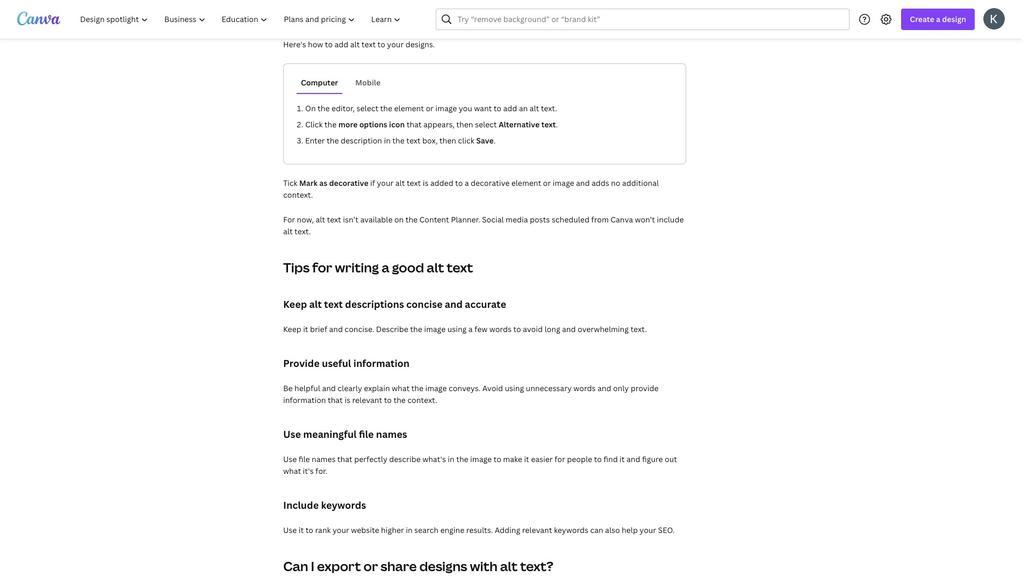 Task type: locate. For each thing, give the bounding box(es) containing it.
to left 'find'
[[594, 454, 602, 465]]

0 vertical spatial names
[[376, 428, 407, 441]]

2 decorative from the left
[[471, 178, 510, 188]]

top level navigation element
[[73, 9, 411, 30]]

1 vertical spatial use
[[283, 454, 297, 465]]

a
[[937, 14, 941, 24], [465, 178, 469, 188], [382, 259, 390, 276], [469, 324, 473, 334]]

element up media
[[512, 178, 542, 188]]

or
[[426, 103, 434, 113], [543, 178, 551, 188], [364, 558, 378, 575]]

select up options
[[357, 103, 379, 113]]

on
[[395, 215, 404, 225]]

enter the description in the text box, then click save .
[[305, 136, 496, 146]]

create
[[911, 14, 935, 24]]

image left make
[[471, 454, 492, 465]]

from
[[592, 215, 609, 225]]

relevant right adding
[[522, 525, 553, 536]]

1 horizontal spatial words
[[574, 383, 596, 394]]

0 horizontal spatial in
[[384, 136, 391, 146]]

be
[[283, 383, 293, 394]]

click the more options icon that appears,
[[305, 119, 455, 130]]

alt right the with
[[500, 558, 518, 575]]

1 vertical spatial text.
[[295, 226, 311, 237]]

1 vertical spatial element
[[512, 178, 542, 188]]

1 horizontal spatial or
[[426, 103, 434, 113]]

0 horizontal spatial what
[[283, 466, 301, 476]]

0 horizontal spatial names
[[312, 454, 336, 465]]

to inside be helpful and clearly explain what the image conveys. avoid using unnecessary words and only provide information that is relevant to the context.
[[384, 395, 392, 405]]

text left 'added'
[[407, 178, 421, 188]]

image left conveys.
[[426, 383, 447, 394]]

it right make
[[524, 454, 530, 465]]

text. right an
[[541, 103, 558, 113]]

image
[[436, 103, 457, 113], [553, 178, 575, 188], [424, 324, 446, 334], [426, 383, 447, 394], [471, 454, 492, 465]]

easier
[[531, 454, 553, 465]]

on the editor, select the element or image you want to add an alt text.
[[305, 103, 558, 113]]

you
[[459, 103, 473, 113]]

that inside use file names that perfectly describe what's in the image to make it easier for people to find it and figure out what it's for.
[[338, 454, 353, 465]]

image down "concise"
[[424, 324, 446, 334]]

your inside if your alt text is added to a decorative element or image and adds no additional context.
[[377, 178, 394, 188]]

keywords
[[321, 499, 366, 512], [554, 525, 589, 536]]

0 vertical spatial element
[[394, 103, 424, 113]]

is left 'added'
[[423, 178, 429, 188]]

0 horizontal spatial information
[[283, 395, 326, 405]]

useful
[[322, 357, 351, 370]]

keep
[[283, 298, 307, 311], [283, 324, 302, 334]]

alt right how
[[350, 39, 360, 49]]

1 horizontal spatial context.
[[408, 395, 438, 405]]

it left the brief on the bottom left
[[303, 324, 308, 334]]

use
[[283, 428, 301, 441], [283, 454, 297, 465], [283, 525, 297, 536]]

2 horizontal spatial text.
[[631, 324, 647, 334]]

text. right overwhelming
[[631, 324, 647, 334]]

what
[[392, 383, 410, 394], [283, 466, 301, 476]]

names up describe
[[376, 428, 407, 441]]

provide useful information
[[283, 357, 410, 370]]

mobile
[[356, 77, 381, 88]]

0 vertical spatial use
[[283, 428, 301, 441]]

names up for.
[[312, 454, 336, 465]]

2 horizontal spatial in
[[448, 454, 455, 465]]

perfectly
[[354, 454, 388, 465]]

1 horizontal spatial using
[[505, 383, 524, 394]]

keywords up 'rank'
[[321, 499, 366, 512]]

image up appears,
[[436, 103, 457, 113]]

or inside if your alt text is added to a decorative element or image and adds no additional context.
[[543, 178, 551, 188]]

also
[[606, 525, 620, 536]]

text. inside for now, alt text isn't available on the content planner. social media posts scheduled from canva won't include alt text.
[[295, 226, 311, 237]]

information inside be helpful and clearly explain what the image conveys. avoid using unnecessary words and only provide information that is relevant to the context.
[[283, 395, 326, 405]]

1 vertical spatial keywords
[[554, 525, 589, 536]]

that inside be helpful and clearly explain what the image conveys. avoid using unnecessary words and only provide information that is relevant to the context.
[[328, 395, 343, 405]]

1 horizontal spatial relevant
[[522, 525, 553, 536]]

text?
[[521, 558, 554, 575]]

0 horizontal spatial add
[[335, 39, 349, 49]]

. right alternative at the top of page
[[556, 119, 558, 130]]

0 horizontal spatial element
[[394, 103, 424, 113]]

and left adds at right
[[576, 178, 590, 188]]

or left share
[[364, 558, 378, 575]]

enter
[[305, 136, 325, 146]]

1 horizontal spatial decorative
[[471, 178, 510, 188]]

and left "figure"
[[627, 454, 641, 465]]

add left an
[[504, 103, 517, 113]]

can
[[283, 558, 308, 575]]

to right 'added'
[[456, 178, 463, 188]]

1 vertical spatial that
[[328, 395, 343, 405]]

1 vertical spatial relevant
[[522, 525, 553, 536]]

words right 'unnecessary'
[[574, 383, 596, 394]]

add right how
[[335, 39, 349, 49]]

context.
[[283, 190, 313, 200], [408, 395, 438, 405]]

it's
[[303, 466, 314, 476]]

2 vertical spatial in
[[406, 525, 413, 536]]

use for use it to rank your website higher in search engine results. adding relevant keywords can also help your seo.
[[283, 525, 297, 536]]

for right tips
[[312, 259, 333, 276]]

what right explain
[[392, 383, 410, 394]]

then right box,
[[440, 136, 457, 146]]

save
[[477, 136, 494, 146]]

0 vertical spatial what
[[392, 383, 410, 394]]

meaningful
[[303, 428, 357, 441]]

image for you
[[436, 103, 457, 113]]

use up include
[[283, 454, 297, 465]]

is down "clearly"
[[345, 395, 351, 405]]

1 vertical spatial is
[[345, 395, 351, 405]]

1 horizontal spatial file
[[359, 428, 374, 441]]

what left it's
[[283, 466, 301, 476]]

0 horizontal spatial using
[[448, 324, 467, 334]]

or up appears,
[[426, 103, 434, 113]]

decorative
[[329, 178, 369, 188], [471, 178, 510, 188]]

1 vertical spatial names
[[312, 454, 336, 465]]

1 horizontal spatial then
[[457, 119, 473, 130]]

in for higher
[[406, 525, 413, 536]]

1 vertical spatial context.
[[408, 395, 438, 405]]

keep for keep alt text descriptions concise and accurate
[[283, 298, 307, 311]]

0 vertical spatial text.
[[541, 103, 558, 113]]

here's how to add alt text to your designs.
[[283, 39, 435, 49]]

0 vertical spatial for
[[312, 259, 333, 276]]

image inside be helpful and clearly explain what the image conveys. avoid using unnecessary words and only provide information that is relevant to the context.
[[426, 383, 447, 394]]

0 vertical spatial add
[[335, 39, 349, 49]]

file up perfectly
[[359, 428, 374, 441]]

accurate
[[465, 298, 507, 311]]

that
[[407, 119, 422, 130], [328, 395, 343, 405], [338, 454, 353, 465]]

2 vertical spatial or
[[364, 558, 378, 575]]

2 use from the top
[[283, 454, 297, 465]]

alt right if
[[396, 178, 405, 188]]

text up the brief on the bottom left
[[324, 298, 343, 311]]

then down you
[[457, 119, 473, 130]]

text left the isn't
[[327, 215, 341, 225]]

your right if
[[377, 178, 394, 188]]

0 horizontal spatial decorative
[[329, 178, 369, 188]]

0 vertical spatial is
[[423, 178, 429, 188]]

your right help in the bottom right of the page
[[640, 525, 657, 536]]

use left meaningful
[[283, 428, 301, 441]]

element
[[394, 103, 424, 113], [512, 178, 542, 188]]

click
[[458, 136, 475, 146]]

0 vertical spatial information
[[354, 357, 410, 370]]

a right 'added'
[[465, 178, 469, 188]]

relevant down explain
[[352, 395, 382, 405]]

2 keep from the top
[[283, 324, 302, 334]]

select up save
[[475, 119, 497, 130]]

a inside if your alt text is added to a decorative element or image and adds no additional context.
[[465, 178, 469, 188]]

no
[[611, 178, 621, 188]]

now,
[[297, 215, 314, 225]]

decorative inside if your alt text is added to a decorative element or image and adds no additional context.
[[471, 178, 510, 188]]

alt down for
[[283, 226, 293, 237]]

for now, alt text isn't available on the content planner. social media posts scheduled from canva won't include alt text.
[[283, 215, 684, 237]]

your right 'rank'
[[333, 525, 349, 536]]

find
[[604, 454, 618, 465]]

decorative up social
[[471, 178, 510, 188]]

out
[[665, 454, 678, 465]]

keep left the brief on the bottom left
[[283, 324, 302, 334]]

that down "clearly"
[[328, 395, 343, 405]]

engine
[[441, 525, 465, 536]]

file
[[359, 428, 374, 441], [299, 454, 310, 465]]

long
[[545, 324, 561, 334]]

be helpful and clearly explain what the image conveys. avoid using unnecessary words and only provide information that is relevant to the context.
[[283, 383, 659, 405]]

1 keep from the top
[[283, 298, 307, 311]]

1 horizontal spatial .
[[556, 119, 558, 130]]

using right avoid
[[505, 383, 524, 394]]

create a design
[[911, 14, 967, 24]]

0 vertical spatial keep
[[283, 298, 307, 311]]

1 vertical spatial file
[[299, 454, 310, 465]]

how
[[308, 39, 323, 49]]

1 vertical spatial in
[[448, 454, 455, 465]]

0 vertical spatial using
[[448, 324, 467, 334]]

or up "posts"
[[543, 178, 551, 188]]

provide
[[283, 357, 320, 370]]

to left designs.
[[378, 39, 386, 49]]

3 use from the top
[[283, 525, 297, 536]]

few
[[475, 324, 488, 334]]

the inside for now, alt text isn't available on the content planner. social media posts scheduled from canva won't include alt text.
[[406, 215, 418, 225]]

icon
[[389, 119, 405, 130]]

it
[[303, 324, 308, 334], [524, 454, 530, 465], [620, 454, 625, 465], [299, 525, 304, 536]]

1 vertical spatial information
[[283, 395, 326, 405]]

for
[[312, 259, 333, 276], [555, 454, 566, 465]]

text up accurate
[[447, 259, 473, 276]]

1 vertical spatial what
[[283, 466, 301, 476]]

the
[[318, 103, 330, 113], [381, 103, 393, 113], [325, 119, 337, 130], [327, 136, 339, 146], [393, 136, 405, 146], [406, 215, 418, 225], [410, 324, 423, 334], [412, 383, 424, 394], [394, 395, 406, 405], [457, 454, 469, 465]]

use inside use file names that perfectly describe what's in the image to make it easier for people to find it and figure out what it's for.
[[283, 454, 297, 465]]

1 vertical spatial keep
[[283, 324, 302, 334]]

in right higher
[[406, 525, 413, 536]]

to right how
[[325, 39, 333, 49]]

image left adds at right
[[553, 178, 575, 188]]

use for use file names that perfectly describe what's in the image to make it easier for people to find it and figure out what it's for.
[[283, 454, 297, 465]]

isn't
[[343, 215, 359, 225]]

0 horizontal spatial or
[[364, 558, 378, 575]]

2 horizontal spatial or
[[543, 178, 551, 188]]

0 vertical spatial relevant
[[352, 395, 382, 405]]

for right easier
[[555, 454, 566, 465]]

0 horizontal spatial .
[[494, 136, 496, 146]]

2 vertical spatial use
[[283, 525, 297, 536]]

context. inside if your alt text is added to a decorative element or image and adds no additional context.
[[283, 190, 313, 200]]

0 horizontal spatial text.
[[295, 226, 311, 237]]

use down include
[[283, 525, 297, 536]]

is
[[423, 178, 429, 188], [345, 395, 351, 405]]

what inside use file names that perfectly describe what's in the image to make it easier for people to find it and figure out what it's for.
[[283, 466, 301, 476]]

0 horizontal spatial file
[[299, 454, 310, 465]]

design
[[943, 14, 967, 24]]

words right few
[[490, 324, 512, 334]]

text. down now,
[[295, 226, 311, 237]]

tick
[[283, 178, 298, 188]]

text up mobile
[[362, 39, 376, 49]]

alt right good
[[427, 259, 444, 276]]

0 vertical spatial file
[[359, 428, 374, 441]]

text right alternative at the top of page
[[542, 119, 556, 130]]

1 horizontal spatial names
[[376, 428, 407, 441]]

1 horizontal spatial what
[[392, 383, 410, 394]]

. down then select alternative text .
[[494, 136, 496, 146]]

available
[[360, 215, 393, 225]]

1 vertical spatial or
[[543, 178, 551, 188]]

social
[[482, 215, 504, 225]]

text
[[362, 39, 376, 49], [542, 119, 556, 130], [407, 136, 421, 146], [407, 178, 421, 188], [327, 215, 341, 225], [447, 259, 473, 276], [324, 298, 343, 311]]

0 horizontal spatial keywords
[[321, 499, 366, 512]]

1 vertical spatial using
[[505, 383, 524, 394]]

good
[[392, 259, 424, 276]]

0 vertical spatial or
[[426, 103, 434, 113]]

in inside use file names that perfectly describe what's in the image to make it easier for people to find it and figure out what it's for.
[[448, 454, 455, 465]]

1 horizontal spatial for
[[555, 454, 566, 465]]

2 vertical spatial that
[[338, 454, 353, 465]]

0 vertical spatial in
[[384, 136, 391, 146]]

information down 'helpful'
[[283, 395, 326, 405]]

a left design
[[937, 14, 941, 24]]

as
[[320, 178, 328, 188]]

1 horizontal spatial element
[[512, 178, 542, 188]]

1 vertical spatial select
[[475, 119, 497, 130]]

create a design button
[[902, 9, 975, 30]]

.
[[556, 119, 558, 130], [494, 136, 496, 146]]

1 horizontal spatial keywords
[[554, 525, 589, 536]]

0 horizontal spatial context.
[[283, 190, 313, 200]]

that right icon
[[407, 119, 422, 130]]

1 horizontal spatial is
[[423, 178, 429, 188]]

1 vertical spatial words
[[574, 383, 596, 394]]

file up it's
[[299, 454, 310, 465]]

alternative
[[499, 119, 540, 130]]

0 horizontal spatial words
[[490, 324, 512, 334]]

keep down tips
[[283, 298, 307, 311]]

1 horizontal spatial select
[[475, 119, 497, 130]]

and left only
[[598, 383, 612, 394]]

in right what's
[[448, 454, 455, 465]]

then
[[457, 119, 473, 130], [440, 136, 457, 146]]

context. inside be helpful and clearly explain what the image conveys. avoid using unnecessary words and only provide information that is relevant to the context.
[[408, 395, 438, 405]]

posts
[[530, 215, 550, 225]]

1 horizontal spatial add
[[504, 103, 517, 113]]

add
[[335, 39, 349, 49], [504, 103, 517, 113]]

0 horizontal spatial relevant
[[352, 395, 382, 405]]

keywords left can
[[554, 525, 589, 536]]

rank
[[315, 525, 331, 536]]

1 vertical spatial .
[[494, 136, 496, 146]]

0 horizontal spatial is
[[345, 395, 351, 405]]

to down explain
[[384, 395, 392, 405]]

2 vertical spatial text.
[[631, 324, 647, 334]]

0 vertical spatial then
[[457, 119, 473, 130]]

1 horizontal spatial in
[[406, 525, 413, 536]]

1 vertical spatial for
[[555, 454, 566, 465]]

it right 'find'
[[620, 454, 625, 465]]

0 vertical spatial select
[[357, 103, 379, 113]]

0 horizontal spatial then
[[440, 136, 457, 146]]

using left few
[[448, 324, 467, 334]]

using
[[448, 324, 467, 334], [505, 383, 524, 394]]

1 use from the top
[[283, 428, 301, 441]]

kendall parks image
[[984, 8, 1006, 29]]

to left make
[[494, 454, 502, 465]]

0 vertical spatial context.
[[283, 190, 313, 200]]

decorative left if
[[329, 178, 369, 188]]

in down click the more options icon that appears,
[[384, 136, 391, 146]]

element up icon
[[394, 103, 424, 113]]

conveys.
[[449, 383, 481, 394]]

information up explain
[[354, 357, 410, 370]]

that down use meaningful file names
[[338, 454, 353, 465]]



Task type: vqa. For each thing, say whether or not it's contained in the screenshot.
the middle TEXT.
yes



Task type: describe. For each thing, give the bounding box(es) containing it.
with
[[470, 558, 498, 575]]

only
[[613, 383, 629, 394]]

search
[[415, 525, 439, 536]]

alt inside if your alt text is added to a decorative element or image and adds no additional context.
[[396, 178, 405, 188]]

0 vertical spatial words
[[490, 324, 512, 334]]

include
[[283, 499, 319, 512]]

higher
[[381, 525, 404, 536]]

mobile button
[[351, 73, 385, 93]]

overwhelming
[[578, 324, 629, 334]]

editor,
[[332, 103, 355, 113]]

people
[[567, 454, 593, 465]]

and right long
[[562, 324, 576, 334]]

names inside use file names that perfectly describe what's in the image to make it easier for people to find it and figure out what it's for.
[[312, 454, 336, 465]]

then select alternative text .
[[457, 119, 558, 130]]

what inside be helpful and clearly explain what the image conveys. avoid using unnecessary words and only provide information that is relevant to the context.
[[392, 383, 410, 394]]

alt right now,
[[316, 215, 325, 225]]

keep it brief and concise. describe the image using a few words to avoid long and overwhelming text.
[[283, 324, 647, 334]]

for inside use file names that perfectly describe what's in the image to make it easier for people to find it and figure out what it's for.
[[555, 454, 566, 465]]

0 vertical spatial that
[[407, 119, 422, 130]]

describe
[[376, 324, 409, 334]]

an
[[519, 103, 528, 113]]

if your alt text is added to a decorative element or image and adds no additional context.
[[283, 178, 659, 200]]

more
[[339, 119, 358, 130]]

if
[[370, 178, 375, 188]]

mark
[[299, 178, 318, 188]]

computer
[[301, 77, 338, 88]]

want
[[474, 103, 492, 113]]

i
[[311, 558, 315, 575]]

unnecessary
[[526, 383, 572, 394]]

clearly
[[338, 383, 362, 394]]

it left 'rank'
[[299, 525, 304, 536]]

1 decorative from the left
[[329, 178, 369, 188]]

relevant inside be helpful and clearly explain what the image conveys. avoid using unnecessary words and only provide information that is relevant to the context.
[[352, 395, 382, 405]]

media
[[506, 215, 528, 225]]

concise
[[407, 298, 443, 311]]

0 horizontal spatial for
[[312, 259, 333, 276]]

include
[[657, 215, 684, 225]]

use meaningful file names
[[283, 428, 407, 441]]

text inside for now, alt text isn't available on the content planner. social media posts scheduled from canva won't include alt text.
[[327, 215, 341, 225]]

on
[[305, 103, 316, 113]]

figure
[[643, 454, 663, 465]]

concise.
[[345, 324, 374, 334]]

is inside if your alt text is added to a decorative element or image and adds no additional context.
[[423, 178, 429, 188]]

click
[[305, 119, 323, 130]]

description
[[341, 136, 382, 146]]

to right want
[[494, 103, 502, 113]]

use it to rank your website higher in search engine results. adding relevant keywords can also help your seo.
[[283, 525, 675, 536]]

file inside use file names that perfectly describe what's in the image to make it easier for people to find it and figure out what it's for.
[[299, 454, 310, 465]]

box,
[[423, 136, 438, 146]]

is inside be helpful and clearly explain what the image conveys. avoid using unnecessary words and only provide information that is relevant to the context.
[[345, 395, 351, 405]]

words inside be helpful and clearly explain what the image conveys. avoid using unnecessary words and only provide information that is relevant to the context.
[[574, 383, 596, 394]]

to left 'rank'
[[306, 525, 313, 536]]

and up keep it brief and concise. describe the image using a few words to avoid long and overwhelming text.
[[445, 298, 463, 311]]

1 horizontal spatial text.
[[541, 103, 558, 113]]

tips for writing a good alt text
[[283, 259, 473, 276]]

image for using
[[424, 324, 446, 334]]

1 vertical spatial add
[[504, 103, 517, 113]]

for
[[283, 215, 295, 225]]

and inside if your alt text is added to a decorative element or image and adds no additional context.
[[576, 178, 590, 188]]

0 horizontal spatial select
[[357, 103, 379, 113]]

a left few
[[469, 324, 473, 334]]

helpful
[[295, 383, 320, 394]]

won't
[[635, 215, 656, 225]]

designs
[[420, 558, 468, 575]]

descriptions
[[345, 298, 404, 311]]

image inside use file names that perfectly describe what's in the image to make it easier for people to find it and figure out what it's for.
[[471, 454, 492, 465]]

use for use meaningful file names
[[283, 428, 301, 441]]

canva
[[611, 215, 634, 225]]

use file names that perfectly describe what's in the image to make it easier for people to find it and figure out what it's for.
[[283, 454, 678, 476]]

provide
[[631, 383, 659, 394]]

Try "remove background" or "brand kit" search field
[[458, 9, 843, 30]]

here's
[[283, 39, 306, 49]]

computer button
[[297, 73, 343, 93]]

results.
[[467, 525, 493, 536]]

the inside use file names that perfectly describe what's in the image to make it easier for people to find it and figure out what it's for.
[[457, 454, 469, 465]]

brief
[[310, 324, 327, 334]]

text left box,
[[407, 136, 421, 146]]

explain
[[364, 383, 390, 394]]

adding
[[495, 525, 521, 536]]

and right the brief on the bottom left
[[329, 324, 343, 334]]

image inside if your alt text is added to a decorative element or image and adds no additional context.
[[553, 178, 575, 188]]

0 vertical spatial .
[[556, 119, 558, 130]]

planner.
[[451, 215, 481, 225]]

make
[[503, 454, 523, 465]]

scheduled
[[552, 215, 590, 225]]

avoid
[[483, 383, 503, 394]]

adds
[[592, 178, 610, 188]]

website
[[351, 525, 379, 536]]

keep for keep it brief and concise. describe the image using a few words to avoid long and overwhelming text.
[[283, 324, 302, 334]]

options
[[360, 119, 388, 130]]

1 horizontal spatial information
[[354, 357, 410, 370]]

designs.
[[406, 39, 435, 49]]

seo.
[[659, 525, 675, 536]]

image for conveys.
[[426, 383, 447, 394]]

help
[[622, 525, 638, 536]]

keep alt text descriptions concise and accurate
[[283, 298, 507, 311]]

can
[[591, 525, 604, 536]]

to left avoid
[[514, 324, 521, 334]]

a left good
[[382, 259, 390, 276]]

what's
[[423, 454, 446, 465]]

export
[[317, 558, 361, 575]]

tick mark as decorative
[[283, 178, 370, 188]]

alt up the brief on the bottom left
[[309, 298, 322, 311]]

can i export or share designs with alt text?
[[283, 558, 554, 575]]

writing
[[335, 259, 379, 276]]

appears,
[[424, 119, 455, 130]]

tips
[[283, 259, 310, 276]]

share
[[381, 558, 417, 575]]

1 vertical spatial then
[[440, 136, 457, 146]]

0 vertical spatial keywords
[[321, 499, 366, 512]]

added
[[431, 178, 454, 188]]

in for what's
[[448, 454, 455, 465]]

avoid
[[523, 324, 543, 334]]

and inside use file names that perfectly describe what's in the image to make it easier for people to find it and figure out what it's for.
[[627, 454, 641, 465]]

text inside if your alt text is added to a decorative element or image and adds no additional context.
[[407, 178, 421, 188]]

to inside if your alt text is added to a decorative element or image and adds no additional context.
[[456, 178, 463, 188]]

using inside be helpful and clearly explain what the image conveys. avoid using unnecessary words and only provide information that is relevant to the context.
[[505, 383, 524, 394]]

your left designs.
[[387, 39, 404, 49]]

alt right an
[[530, 103, 539, 113]]

content
[[420, 215, 449, 225]]

and left "clearly"
[[322, 383, 336, 394]]

a inside dropdown button
[[937, 14, 941, 24]]

element inside if your alt text is added to a decorative element or image and adds no additional context.
[[512, 178, 542, 188]]



